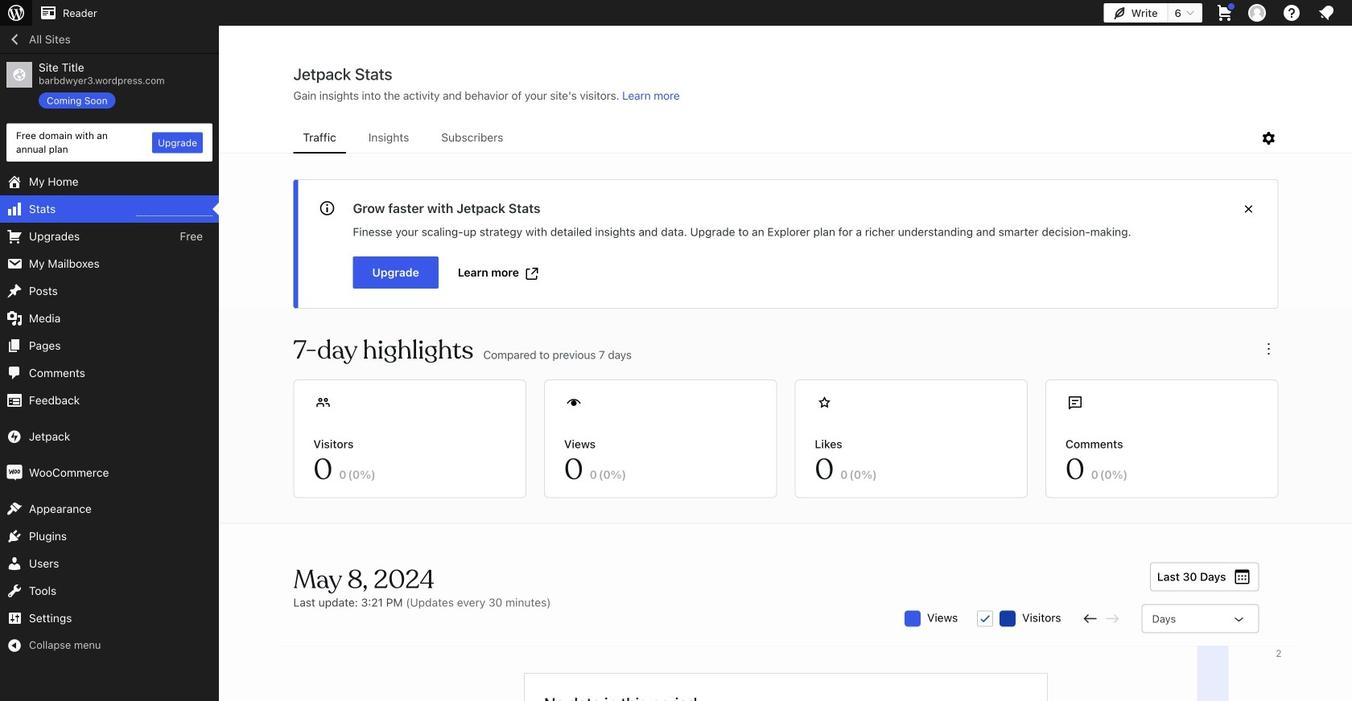 Task type: vqa. For each thing, say whether or not it's contained in the screenshot.
the topmost img
yes



Task type: locate. For each thing, give the bounding box(es) containing it.
1 img image from the top
[[6, 429, 23, 445]]

none checkbox inside jetpack stats main content
[[977, 611, 993, 627]]

img image
[[6, 429, 23, 445], [6, 465, 23, 481]]

jetpack stats main content
[[220, 64, 1352, 702]]

None checkbox
[[977, 611, 993, 627]]

manage your sites image
[[6, 3, 26, 23]]

1 vertical spatial img image
[[6, 465, 23, 481]]

0 vertical spatial img image
[[6, 429, 23, 445]]

menu
[[293, 123, 1259, 154]]



Task type: describe. For each thing, give the bounding box(es) containing it.
highest hourly views 0 image
[[136, 206, 212, 217]]

menu inside jetpack stats main content
[[293, 123, 1259, 154]]

manage your notifications image
[[1317, 3, 1336, 23]]

2 img image from the top
[[6, 465, 23, 481]]

my shopping cart image
[[1215, 3, 1235, 23]]

my profile image
[[1248, 4, 1266, 22]]

help image
[[1282, 3, 1301, 23]]

close image
[[1239, 200, 1258, 219]]



